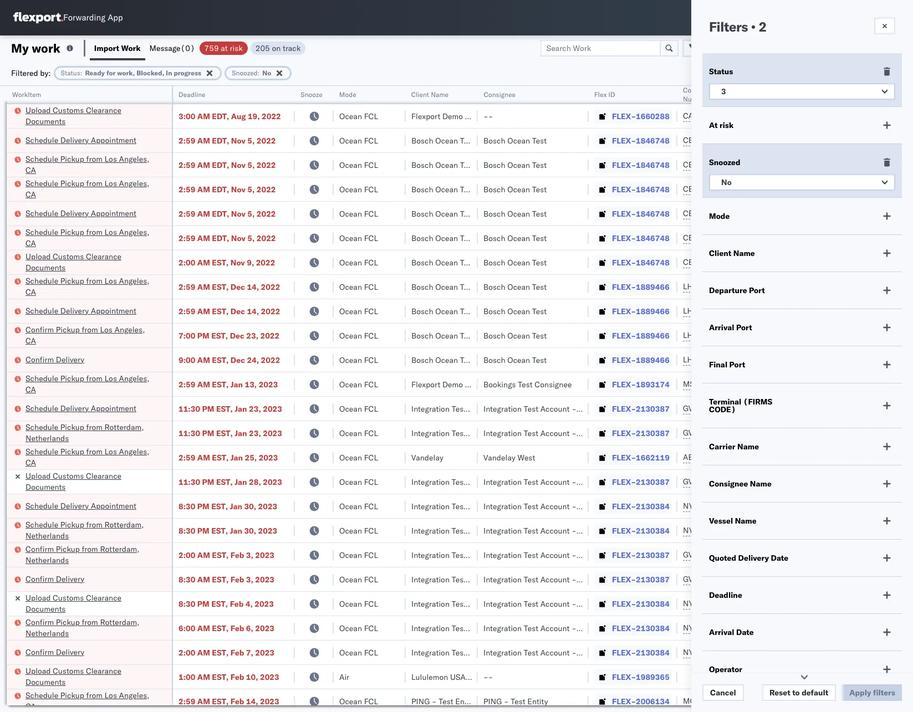Task type: describe. For each thing, give the bounding box(es) containing it.
client name inside button
[[412, 90, 449, 99]]

8 fcl from the top
[[364, 282, 378, 292]]

flex-1846748 for upload customs clearance documents link related to 2:00
[[612, 258, 670, 268]]

3 clearance from the top
[[86, 471, 121, 481]]

jan down 13,
[[235, 404, 247, 414]]

2 karl from the top
[[579, 428, 593, 438]]

2 fcl from the top
[[364, 136, 378, 146]]

flex id button
[[589, 88, 667, 99]]

23 flex- from the top
[[612, 648, 636, 658]]

at
[[709, 120, 718, 130]]

maeu9408431 for schedule pickup from rotterdam, netherlands
[[755, 428, 812, 438]]

departure
[[709, 286, 747, 296]]

ceau7522281, for 3rd schedule pickup from los angeles, ca link from the top
[[683, 233, 740, 243]]

quoted delivery date
[[709, 554, 789, 564]]

carrier name
[[709, 442, 759, 452]]

workitem
[[12, 90, 41, 99]]

18 ocean fcl from the top
[[339, 526, 378, 536]]

pm down 8:30 am est, feb 3, 2023
[[197, 599, 210, 609]]

3 2130387 from the top
[[636, 477, 670, 487]]

los for 3rd schedule pickup from los angeles, ca link from the top
[[105, 227, 117, 237]]

ca for 3rd schedule pickup from los angeles, ca link from the top
[[26, 238, 36, 248]]

angeles, for first schedule pickup from los angeles, ca link from the top of the page
[[119, 154, 150, 164]]

6 am from the top
[[197, 233, 210, 243]]

est, down 9:00 am est, dec 24, 2022
[[212, 380, 229, 390]]

3 2:59 am edt, nov 5, 2022 from the top
[[179, 184, 276, 194]]

1660288
[[636, 111, 670, 121]]

est, up 2:59 am est, jan 25, 2023
[[216, 428, 233, 438]]

est, down 2:59 am est, jan 25, 2023
[[216, 477, 233, 487]]

8 lagerfeld from the top
[[595, 599, 628, 609]]

mofu0618318
[[683, 697, 740, 707]]

appointment for 2:59 am est, dec 14, 2022
[[91, 306, 136, 316]]

3 maeu9408431 from the top
[[755, 477, 812, 487]]

schedule for schedule pickup from rotterdam, netherlands button related to 8:30 pm est, jan 30, 2023
[[26, 520, 58, 530]]

name inside button
[[431, 90, 449, 99]]

1 horizontal spatial risk
[[720, 120, 734, 130]]

05707175362
[[755, 673, 808, 683]]

3 flex-2130387 from the top
[[612, 477, 670, 487]]

7 am from the top
[[197, 258, 210, 268]]

10 am from the top
[[197, 355, 210, 365]]

in
[[166, 69, 172, 77]]

5 ocean fcl from the top
[[339, 209, 378, 219]]

1989365
[[636, 673, 670, 683]]

pm right 7:00
[[197, 331, 210, 341]]

3 upload from the top
[[26, 471, 51, 481]]

5 flex-2130384 from the top
[[612, 648, 670, 658]]

2:00 am est, nov 9, 2022
[[179, 258, 275, 268]]

lhuu7894563, for schedule pickup from los angeles, ca
[[683, 282, 741, 292]]

uetu5238478 for confirm pickup from los angeles, ca
[[743, 331, 797, 341]]

2023 right 4, on the left bottom of page
[[255, 599, 274, 609]]

import work
[[94, 43, 141, 53]]

3:00
[[179, 111, 195, 121]]

forwarding app link
[[13, 12, 123, 23]]

1 horizontal spatial deadline
[[709, 591, 743, 601]]

schedule for schedule pickup from rotterdam, netherlands button associated with 11:30 pm est, jan 23, 2023
[[26, 422, 58, 432]]

21 fcl from the top
[[364, 599, 378, 609]]

for
[[106, 69, 116, 77]]

3 flex-2130384 from the top
[[612, 599, 670, 609]]

5 am from the top
[[197, 209, 210, 219]]

5 integration test account - karl lagerfeld from the top
[[484, 526, 628, 536]]

snooze
[[301, 90, 322, 99]]

numbers for container numbers
[[683, 95, 711, 103]]

8 integration from the top
[[484, 599, 522, 609]]

1:00
[[179, 673, 195, 683]]

1 ceau7522281, from the top
[[683, 135, 740, 145]]

8 ocean fcl from the top
[[339, 282, 378, 292]]

upload customs clearance documents for 1:00 am est, feb 10, 2023
[[26, 666, 121, 688]]

1 ping - test entity from the left
[[412, 697, 476, 707]]

4 ceau7522281, from the top
[[683, 209, 740, 219]]

1 vertical spatial client name
[[709, 248, 755, 258]]

ca for sixth schedule pickup from los angeles, ca link from the bottom of the page
[[26, 189, 36, 199]]

9 karl from the top
[[579, 624, 593, 634]]

8:30 am est, feb 3, 2023
[[179, 575, 275, 585]]

12 ocean fcl from the top
[[339, 380, 378, 390]]

vandelay west
[[484, 453, 535, 463]]

pm up 2:59 am est, jan 25, 2023
[[202, 428, 214, 438]]

account for schedule pickup from rotterdam, netherlands link for 11:30
[[541, 428, 570, 438]]

flex-1662119
[[612, 453, 670, 463]]

schedule delivery appointment for 11:30 pm est, jan 23, 2023
[[26, 404, 136, 414]]

default
[[802, 688, 829, 698]]

10 karl from the top
[[579, 648, 593, 658]]

progress
[[174, 69, 201, 77]]

2023 up '2:00 am est, feb 3, 2023'
[[258, 526, 277, 536]]

1 vertical spatial client
[[709, 248, 732, 258]]

documents for 3:00 am edt, aug 19, 2022
[[26, 116, 66, 126]]

6 schedule pickup from los angeles, ca link from the top
[[26, 446, 158, 468]]

angeles, for sixth schedule pickup from los angeles, ca link from the bottom of the page
[[119, 178, 150, 188]]

10 resize handle column header from the left
[[894, 86, 907, 713]]

clearance for 3:00 am edt, aug 19, 2022
[[86, 105, 121, 115]]

est, up 8:30 am est, feb 3, 2023
[[212, 551, 229, 560]]

filters
[[709, 18, 748, 35]]

client inside the "client name" button
[[412, 90, 430, 99]]

2:59 for sixth schedule pickup from los angeles, ca link from the bottom of the page
[[179, 184, 195, 194]]

container numbers
[[683, 86, 713, 103]]

vessel name
[[709, 516, 757, 526]]

msdu7304509
[[683, 379, 740, 389]]

ceau7522281, hlxu6269489, hlxu8034992 for upload customs clearance documents link related to 2:00
[[683, 257, 855, 267]]

13 ocean fcl from the top
[[339, 404, 378, 414]]

24 fcl from the top
[[364, 697, 378, 707]]

departure port
[[709, 286, 765, 296]]

2023 up 8:30 am est, feb 3, 2023
[[255, 551, 275, 560]]

2:59 am est, jan 13, 2023
[[179, 380, 278, 390]]

mbl/mawb numbers button
[[750, 88, 877, 99]]

est, up 11:30 pm est, jan 28, 2023
[[212, 453, 229, 463]]

3 schedule pickup from los angeles, ca button from the top
[[26, 227, 158, 250]]

resize handle column header for mode
[[393, 86, 406, 713]]

forwarding
[[63, 12, 106, 23]]

3 fcl from the top
[[364, 160, 378, 170]]

3 resize handle column header from the left
[[321, 86, 334, 713]]

ymluw236679313
[[755, 111, 827, 121]]

205
[[256, 43, 270, 53]]

jan left 25,
[[231, 453, 243, 463]]

5 schedule pickup from los angeles, ca link from the top
[[26, 373, 158, 395]]

8 account from the top
[[541, 599, 570, 609]]

ceau7522281, for sixth schedule pickup from los angeles, ca link from the bottom of the page
[[683, 184, 740, 194]]

ceau7522281, hlxu6269489, hlxu8034992 for schedule delivery appointment link related to 2:59 am edt, nov 5, 2022
[[683, 135, 855, 145]]

os button
[[875, 5, 900, 31]]

2023 down '2:00 am est, feb 3, 2023'
[[255, 575, 275, 585]]

6 karl from the top
[[579, 551, 593, 560]]

22 fcl from the top
[[364, 624, 378, 634]]

21 ocean fcl from the top
[[339, 599, 378, 609]]

23 fcl from the top
[[364, 648, 378, 658]]

2023 right 25,
[[259, 453, 278, 463]]

schedule delivery appointment for 8:30 pm est, jan 30, 2023
[[26, 501, 136, 511]]

pm down 2:59 am est, jan 25, 2023
[[202, 477, 214, 487]]

11 ocean fcl from the top
[[339, 355, 378, 365]]

1 vertical spatial --
[[755, 453, 765, 463]]

11 am from the top
[[197, 380, 210, 390]]

netherlands for 11:30
[[26, 433, 69, 443]]

1 ocean fcl from the top
[[339, 111, 378, 121]]

jan left 28,
[[235, 477, 247, 487]]

batch
[[851, 43, 873, 53]]

8:30 for confirm delivery
[[179, 575, 195, 585]]

inc.
[[468, 673, 481, 683]]

23, for los
[[246, 331, 258, 341]]

2 schedule pickup from los angeles, ca link from the top
[[26, 178, 158, 200]]

work,
[[117, 69, 135, 77]]

no button
[[709, 174, 896, 191]]

2 schedule delivery appointment from the top
[[26, 208, 136, 218]]

gvcu5265864 for confirm pickup from rotterdam, netherlands
[[683, 550, 738, 560]]

by:
[[40, 68, 51, 78]]

3 karl from the top
[[579, 477, 593, 487]]

ca for fourth schedule pickup from los angeles, ca link
[[26, 287, 36, 297]]

status for status : ready for work, blocked, in progress
[[61, 69, 80, 77]]

16 fcl from the top
[[364, 477, 378, 487]]

4,
[[246, 599, 253, 609]]

mbl/mawb
[[755, 90, 794, 99]]

est, up '2:00 am est, feb 3, 2023'
[[211, 526, 228, 536]]

from inside confirm pickup from los angeles, ca
[[82, 325, 98, 335]]

19,
[[248, 111, 260, 121]]

flex id
[[595, 90, 616, 99]]

angeles, for sixth schedule pickup from los angeles, ca link from the top of the page
[[119, 447, 150, 457]]

3 integration from the top
[[484, 477, 522, 487]]

3 button
[[709, 83, 896, 100]]

pickup for sixth schedule pickup from los angeles, ca link from the bottom of the page
[[60, 178, 84, 188]]

deadline button
[[173, 88, 284, 99]]

rotterdam, for 2:00 am est, feb 3, 2023
[[100, 544, 140, 554]]

est, up 7:00 pm est, dec 23, 2022
[[212, 306, 229, 316]]

upload for 1:00 am est, feb 10, 2023
[[26, 666, 51, 676]]

final port
[[709, 360, 746, 370]]

28,
[[249, 477, 261, 487]]

2 schedule delivery appointment link from the top
[[26, 208, 136, 219]]

consignee inside button
[[484, 90, 516, 99]]

schedule for seventh schedule pickup from los angeles, ca button from the top
[[26, 691, 58, 701]]

flex-1889466 for confirm pickup from los angeles, ca
[[612, 331, 670, 341]]

12 am from the top
[[197, 453, 210, 463]]

flex
[[595, 90, 607, 99]]

netherlands for 6:00
[[26, 629, 69, 639]]

5 fcl from the top
[[364, 209, 378, 219]]

6 confirm from the top
[[26, 648, 54, 658]]

2:59 for 3rd schedule pickup from los angeles, ca link from the top
[[179, 233, 195, 243]]

edt, for first schedule pickup from los angeles, ca link from the top of the page
[[212, 160, 229, 170]]

3 schedule pickup from los angeles, ca link from the top
[[26, 227, 158, 249]]

ceau7522281, hlxu6269489, hlxu8034992 for 3rd schedule pickup from los angeles, ca link from the top
[[683, 233, 855, 243]]

consignee button
[[478, 88, 578, 99]]

container
[[683, 86, 713, 94]]

0 vertical spatial no
[[263, 69, 271, 77]]

3 upload customs clearance documents from the top
[[26, 471, 121, 492]]

client name button
[[406, 88, 467, 99]]

schedule pickup from rotterdam, netherlands for 11:30 pm est, jan 23, 2023
[[26, 422, 144, 443]]

1:00 am est, feb 10, 2023
[[179, 673, 279, 683]]

9 fcl from the top
[[364, 306, 378, 316]]

4 hlxu6269489, from the top
[[742, 209, 799, 219]]

cancel
[[711, 688, 736, 698]]

my
[[11, 40, 29, 56]]

pm up '2:00 am est, feb 3, 2023'
[[197, 526, 210, 536]]

schedule pickup from los angeles, ca for sixth schedule pickup from los angeles, ca link from the bottom of the page
[[26, 178, 150, 199]]

jan up '2:00 am est, feb 3, 2023'
[[230, 526, 242, 536]]

arrival port
[[709, 323, 753, 333]]

(firms
[[744, 397, 773, 407]]

at risk
[[709, 120, 734, 130]]

10 lagerfeld from the top
[[595, 648, 628, 658]]

schedule pickup from los angeles, ca for 3rd schedule pickup from los angeles, ca link from the top
[[26, 227, 150, 248]]

18 fcl from the top
[[364, 526, 378, 536]]

terminal (firms code)
[[709, 397, 773, 415]]

zimu3048342 for schedule pickup from rotterdam, netherlands
[[755, 526, 808, 536]]

2 schedule delivery appointment button from the top
[[26, 208, 136, 220]]

1 5, from the top
[[248, 136, 255, 146]]

nyku9743990 for schedule delivery appointment
[[683, 501, 738, 511]]

status : ready for work, blocked, in progress
[[61, 69, 201, 77]]

5 2:59 am edt, nov 5, 2022 from the top
[[179, 233, 276, 243]]

4 lhuu7894563, uetu5238478 from the top
[[683, 355, 797, 365]]

11:30 pm est, jan 23, 2023 for schedule delivery appointment
[[179, 404, 282, 414]]

5, for 3rd schedule pickup from los angeles, ca link from the top
[[248, 233, 255, 243]]

test
[[483, 673, 501, 683]]

2 ocean fcl from the top
[[339, 136, 378, 146]]

9:00
[[179, 355, 195, 365]]

pm down 11:30 pm est, jan 28, 2023
[[197, 502, 210, 512]]

nov for sixth schedule pickup from los angeles, ca link from the bottom of the page
[[231, 184, 246, 194]]

2023 down 2:59 am est, jan 13, 2023
[[263, 404, 282, 414]]

jan down 11:30 pm est, jan 28, 2023
[[230, 502, 242, 512]]

west
[[518, 453, 535, 463]]

23, for rotterdam,
[[249, 428, 261, 438]]

11 fcl from the top
[[364, 355, 378, 365]]

maeu9408431 for confirm pickup from rotterdam, netherlands
[[755, 551, 812, 560]]

upload customs clearance documents button for 3:00 am edt, aug 19, 2022
[[26, 105, 158, 128]]

3, for 2:00 am est, feb 3, 2023
[[246, 551, 253, 560]]

5 nyku9743990 from the top
[[683, 648, 738, 658]]

1 vertical spatial mode
[[709, 211, 730, 221]]

dec left 24,
[[231, 355, 245, 365]]

gvcu5265864 for confirm delivery
[[683, 575, 738, 585]]

snoozed : no
[[232, 69, 271, 77]]

2023 right 13,
[[259, 380, 278, 390]]

25,
[[245, 453, 257, 463]]

schedule delivery appointment link for 2:59 am est, dec 14, 2022
[[26, 305, 136, 316]]

gvcu5265864 for schedule pickup from rotterdam, netherlands
[[683, 428, 738, 438]]

2 2:59 am edt, nov 5, 2022 from the top
[[179, 160, 276, 170]]

flex- for confirm pickup from los angeles, ca button
[[612, 331, 636, 341]]

3 2130384 from the top
[[636, 599, 670, 609]]

1 schedule pickup from los angeles, ca button from the top
[[26, 153, 158, 177]]

reset
[[770, 688, 791, 698]]

3 documents from the top
[[26, 482, 66, 492]]

flex-1660288
[[612, 111, 670, 121]]

resize handle column header for deadline
[[282, 86, 295, 713]]

est, down 8:30 pm est, feb 4, 2023
[[212, 624, 229, 634]]

arrival for arrival date
[[709, 628, 735, 638]]

flex- for sixth schedule pickup from los angeles, ca button from the top of the page
[[612, 453, 636, 463]]

2 entity from the left
[[528, 697, 548, 707]]

2 schedule pickup from los angeles, ca button from the top
[[26, 178, 158, 201]]

flex- for schedule delivery appointment button corresponding to 8:30 pm est, jan 30, 2023
[[612, 502, 636, 512]]

schedule pickup from los angeles, ca for fourth schedule pickup from los angeles, ca link
[[26, 276, 150, 297]]

schedule pickup from los angeles, ca for third schedule pickup from los angeles, ca link from the bottom
[[26, 374, 150, 395]]

est, down 2:59 am est, jan 13, 2023
[[216, 404, 233, 414]]

mode inside button
[[339, 90, 357, 99]]

4 hlxu8034992 from the top
[[801, 209, 855, 219]]

1 schedule pickup from los angeles, ca link from the top
[[26, 153, 158, 176]]

on
[[272, 43, 281, 53]]

snoozed for snoozed
[[709, 158, 741, 168]]

3, for 8:30 am est, feb 3, 2023
[[246, 575, 253, 585]]

1 am from the top
[[197, 111, 210, 121]]

1 hlxu8034992 from the top
[[801, 135, 855, 145]]

account for second confirm delivery link from the top
[[541, 575, 570, 585]]

7,
[[246, 648, 253, 658]]

4 schedule pickup from los angeles, ca button from the top
[[26, 275, 158, 299]]

22 ocean fcl from the top
[[339, 624, 378, 634]]

1 ping from the left
[[412, 697, 430, 707]]

air
[[339, 673, 350, 683]]

test123456 for upload customs clearance documents link related to 2:00
[[755, 258, 802, 268]]

pm down 2:59 am est, jan 13, 2023
[[202, 404, 214, 414]]

upload customs clearance documents link for 3:00
[[26, 105, 158, 127]]

schedule for fifth schedule pickup from los angeles, ca button from the bottom of the page
[[26, 227, 58, 237]]

3 account from the top
[[541, 477, 570, 487]]

consignee name
[[709, 479, 772, 489]]

17 am from the top
[[197, 673, 210, 683]]

est, up 9:00 am est, dec 24, 2022
[[211, 331, 228, 341]]

resize handle column header for container numbers
[[737, 86, 750, 713]]

lululemon
[[412, 673, 448, 683]]

5, for sixth schedule pickup from los angeles, ca link from the bottom of the page
[[248, 184, 255, 194]]

3:00 am edt, aug 19, 2022
[[179, 111, 281, 121]]

testmbl123
[[755, 697, 804, 707]]

2023 right 28,
[[263, 477, 282, 487]]

flex-2006134
[[612, 697, 670, 707]]

19 ocean fcl from the top
[[339, 551, 378, 560]]

-- for flex-1989365
[[484, 673, 493, 683]]

4 uetu5238478 from the top
[[743, 355, 797, 365]]

4 upload customs clearance documents from the top
[[26, 593, 121, 614]]

1 flex-1846748 from the top
[[612, 136, 670, 146]]

test123456 for sixth schedule pickup from los angeles, ca link from the bottom of the page
[[755, 184, 802, 194]]

hlxu6269489, for 3rd schedule pickup from los angeles, ca link from the top
[[742, 233, 799, 243]]

account for schedule delivery appointment link for 11:30 pm est, jan 23, 2023
[[541, 404, 570, 414]]

los for confirm pickup from los angeles, ca link
[[100, 325, 113, 335]]

schedule pickup from rotterdam, netherlands link for 8:30
[[26, 519, 158, 542]]

10,
[[246, 673, 258, 683]]

upload for 3:00 am edt, aug 19, 2022
[[26, 105, 51, 115]]

3 11:30 from the top
[[179, 477, 200, 487]]

flex-1846748 for first schedule pickup from los angeles, ca link from the top of the page
[[612, 160, 670, 170]]

upload for 2:00 am est, nov 9, 2022
[[26, 252, 51, 262]]

work
[[32, 40, 60, 56]]

feb for 2:00 am est, feb 7, 2023
[[231, 648, 244, 658]]



Task type: vqa. For each thing, say whether or not it's contained in the screenshot.


Task type: locate. For each thing, give the bounding box(es) containing it.
1 schedule delivery appointment from the top
[[26, 135, 136, 145]]

blocked,
[[137, 69, 164, 77]]

3 schedule pickup from los angeles, ca from the top
[[26, 227, 150, 248]]

upload customs clearance documents for 2:00 am est, nov 9, 2022
[[26, 252, 121, 273]]

angeles, for fourth schedule pickup from los angeles, ca link
[[119, 276, 150, 286]]

1 vertical spatial 30,
[[244, 526, 256, 536]]

13 fcl from the top
[[364, 404, 378, 414]]

1846748
[[636, 136, 670, 146], [636, 160, 670, 170], [636, 184, 670, 194], [636, 209, 670, 219], [636, 233, 670, 243], [636, 258, 670, 268]]

3 lhuu7894563, uetu5238478 from the top
[[683, 331, 797, 341]]

reset to default
[[770, 688, 829, 698]]

8:30 up 8:30 pm est, feb 4, 2023
[[179, 575, 195, 585]]

0 vertical spatial arrival
[[709, 323, 735, 333]]

hlxu6269489, for sixth schedule pickup from los angeles, ca link from the bottom of the page
[[742, 184, 799, 194]]

hlxu6269489, for first schedule pickup from los angeles, ca link from the top of the page
[[742, 160, 799, 170]]

pickup
[[60, 154, 84, 164], [60, 178, 84, 188], [60, 227, 84, 237], [60, 276, 84, 286], [56, 325, 80, 335], [60, 374, 84, 384], [60, 422, 84, 432], [60, 447, 84, 457], [60, 520, 84, 530], [56, 544, 80, 554], [56, 618, 80, 628], [60, 691, 84, 701]]

8:30 pm est, jan 30, 2023 for schedule pickup from rotterdam, netherlands
[[179, 526, 277, 536]]

1 vertical spatial schedule pickup from rotterdam, netherlands link
[[26, 519, 158, 542]]

delivery
[[60, 135, 89, 145], [60, 208, 89, 218], [60, 306, 89, 316], [56, 355, 84, 365], [60, 404, 89, 414], [60, 501, 89, 511], [739, 554, 769, 564], [56, 574, 84, 584], [56, 648, 84, 658]]

18 am from the top
[[197, 697, 210, 707]]

0 vertical spatial 8:30 pm est, jan 30, 2023
[[179, 502, 277, 512]]

terminal
[[709, 397, 742, 407]]

numbers inside mbl/mawb numbers button
[[796, 90, 823, 99]]

1 vertical spatial schedule pickup from rotterdam, netherlands
[[26, 520, 144, 541]]

-- right inc.
[[484, 673, 493, 683]]

2 vertical spatial confirm delivery link
[[26, 647, 84, 658]]

pickup for 1st schedule pickup from los angeles, ca link from the bottom
[[60, 691, 84, 701]]

2 test123456 from the top
[[755, 160, 802, 170]]

gvcu5265864 down the 'msdu7304509'
[[683, 404, 738, 414]]

os
[[882, 13, 893, 22]]

14, for fourth schedule pickup from los angeles, ca link
[[247, 282, 259, 292]]

est, down '6:00 am est, feb 6, 2023'
[[212, 648, 229, 658]]

pickup inside confirm pickup from los angeles, ca
[[56, 325, 80, 335]]

7 schedule pickup from los angeles, ca link from the top
[[26, 690, 158, 712]]

ceau7522281, for upload customs clearance documents link related to 2:00
[[683, 257, 740, 267]]

8:30 up '2:00 am est, feb 3, 2023'
[[179, 526, 195, 536]]

risk right at
[[720, 120, 734, 130]]

8:30 pm est, jan 30, 2023 up '2:00 am est, feb 3, 2023'
[[179, 526, 277, 536]]

0 vertical spatial date
[[771, 554, 789, 564]]

0 horizontal spatial client
[[412, 90, 430, 99]]

feb left 7,
[[231, 648, 244, 658]]

deadline
[[179, 90, 205, 99], [709, 591, 743, 601]]

•
[[751, 18, 756, 35]]

message (0)
[[150, 43, 195, 53]]

2 vertical spatial 14,
[[246, 697, 258, 707]]

clearance
[[86, 105, 121, 115], [86, 252, 121, 262], [86, 471, 121, 481], [86, 593, 121, 603], [86, 666, 121, 676]]

bosch
[[412, 136, 434, 146], [484, 136, 506, 146], [412, 160, 434, 170], [484, 160, 506, 170], [412, 184, 434, 194], [484, 184, 506, 194], [412, 209, 434, 219], [484, 209, 506, 219], [412, 233, 434, 243], [484, 233, 506, 243], [412, 258, 434, 268], [484, 258, 506, 268], [412, 282, 434, 292], [484, 282, 506, 292], [412, 306, 434, 316], [484, 306, 506, 316], [412, 331, 434, 341], [484, 331, 506, 341], [412, 355, 434, 365], [484, 355, 506, 365]]

status left ready
[[61, 69, 80, 77]]

1 nyku9743990 from the top
[[683, 501, 738, 511]]

5 customs from the top
[[53, 666, 84, 676]]

8:30 pm est, jan 30, 2023
[[179, 502, 277, 512], [179, 526, 277, 536]]

karl
[[579, 404, 593, 414], [579, 428, 593, 438], [579, 477, 593, 487], [579, 502, 593, 512], [579, 526, 593, 536], [579, 551, 593, 560], [579, 575, 593, 585], [579, 599, 593, 609], [579, 624, 593, 634], [579, 648, 593, 658]]

confirm
[[26, 325, 54, 335], [26, 355, 54, 365], [26, 544, 54, 554], [26, 574, 54, 584], [26, 618, 54, 628], [26, 648, 54, 658]]

forwarding app
[[63, 12, 123, 23]]

1 karl from the top
[[579, 404, 593, 414]]

13 schedule from the top
[[26, 520, 58, 530]]

account for schedule pickup from rotterdam, netherlands link associated with 8:30
[[541, 526, 570, 536]]

arrival for arrival port
[[709, 323, 735, 333]]

13 flex- from the top
[[612, 404, 636, 414]]

pickup for schedule pickup from rotterdam, netherlands link associated with 8:30
[[60, 520, 84, 530]]

ca inside confirm pickup from los angeles, ca
[[26, 336, 36, 346]]

1 horizontal spatial :
[[258, 69, 260, 77]]

confirm pickup from rotterdam, netherlands button for 2:00 am est, feb 3, 2023
[[26, 544, 158, 567]]

3 schedule delivery appointment link from the top
[[26, 305, 136, 316]]

1 integration test account - karl lagerfeld from the top
[[484, 404, 628, 414]]

1 horizontal spatial numbers
[[796, 90, 823, 99]]

flex- for schedule pickup from rotterdam, netherlands button related to 8:30 pm est, jan 30, 2023
[[612, 526, 636, 536]]

2 vertical spatial upload customs clearance documents button
[[26, 666, 158, 689]]

3 appointment from the top
[[91, 306, 136, 316]]

est, down 2:00 am est, feb 7, 2023
[[212, 673, 229, 683]]

7 schedule pickup from los angeles, ca from the top
[[26, 691, 150, 712]]

vandelay for vandelay
[[412, 453, 444, 463]]

1 confirm pickup from rotterdam, netherlands button from the top
[[26, 544, 158, 567]]

4 schedule delivery appointment from the top
[[26, 404, 136, 414]]

quoted
[[709, 554, 737, 564]]

1 horizontal spatial mode
[[709, 211, 730, 221]]

2 1889466 from the top
[[636, 306, 670, 316]]

flex- for seventh schedule pickup from los angeles, ca button from the bottom of the page
[[612, 160, 636, 170]]

14, down "10,"
[[246, 697, 258, 707]]

vandelay for vandelay west
[[484, 453, 516, 463]]

8:30 pm est, feb 4, 2023
[[179, 599, 274, 609]]

schedule pickup from rotterdam, netherlands button for 11:30 pm est, jan 23, 2023
[[26, 422, 158, 445]]

1 vertical spatial zimu3048342
[[755, 526, 808, 536]]

1 arrival from the top
[[709, 323, 735, 333]]

zimu3048342 up 05707175362
[[755, 648, 808, 658]]

2:59 am est, dec 14, 2022 down 2:00 am est, nov 9, 2022
[[179, 282, 280, 292]]

est, down 8:30 am est, feb 3, 2023
[[211, 599, 228, 609]]

0 vertical spatial risk
[[230, 43, 243, 53]]

feb for 6:00 am est, feb 6, 2023
[[231, 624, 244, 634]]

schedule pickup from rotterdam, netherlands for 8:30 pm est, jan 30, 2023
[[26, 520, 144, 541]]

ping - test entity down test
[[484, 697, 548, 707]]

1 vertical spatial 2:59 am est, dec 14, 2022
[[179, 306, 280, 316]]

8:30 up the 6:00
[[179, 599, 195, 609]]

resize handle column header
[[159, 86, 172, 713], [282, 86, 295, 713], [321, 86, 334, 713], [393, 86, 406, 713], [465, 86, 478, 713], [576, 86, 589, 713], [664, 86, 678, 713], [737, 86, 750, 713], [875, 86, 889, 713], [894, 86, 907, 713]]

feb up 8:30 am est, feb 3, 2023
[[231, 551, 244, 560]]

2023 right 6,
[[255, 624, 275, 634]]

5 flex- from the top
[[612, 209, 636, 219]]

0 vertical spatial port
[[749, 286, 765, 296]]

1 abcdefg78456546 from the top
[[755, 282, 830, 292]]

app
[[108, 12, 123, 23]]

2023 down 28,
[[258, 502, 277, 512]]

-- down consignee button
[[484, 111, 493, 121]]

2 am from the top
[[197, 136, 210, 146]]

no
[[263, 69, 271, 77], [722, 177, 732, 187]]

zimu3048342 down consignee name
[[755, 502, 808, 512]]

numbers down container
[[683, 95, 711, 103]]

hlxu8034992
[[801, 135, 855, 145], [801, 160, 855, 170], [801, 184, 855, 194], [801, 209, 855, 219], [801, 233, 855, 243], [801, 257, 855, 267]]

schedule delivery appointment button for 8:30 pm est, jan 30, 2023
[[26, 501, 136, 513]]

0 horizontal spatial deadline
[[179, 90, 205, 99]]

reset to default button
[[762, 685, 837, 702]]

1 vertical spatial confirm delivery
[[26, 574, 84, 584]]

2 abcdefg78456546 from the top
[[755, 306, 830, 316]]

no inside button
[[722, 177, 732, 187]]

confirm pickup from rotterdam, netherlands for 2:00 am est, feb 3, 2023
[[26, 544, 140, 565]]

3 confirm delivery button from the top
[[26, 647, 84, 659]]

2023 up 2:59 am est, jan 25, 2023
[[263, 428, 282, 438]]

1889466 for schedule pickup from los angeles, ca
[[636, 282, 670, 292]]

7 ocean fcl from the top
[[339, 258, 378, 268]]

6:00
[[179, 624, 195, 634]]

6 account from the top
[[541, 551, 570, 560]]

lhuu7894563, for schedule delivery appointment
[[683, 306, 741, 316]]

1 30, from the top
[[244, 502, 256, 512]]

11:30 pm est, jan 23, 2023 up 2:59 am est, jan 25, 2023
[[179, 428, 282, 438]]

17 fcl from the top
[[364, 502, 378, 512]]

0 horizontal spatial ping - test entity
[[412, 697, 476, 707]]

1 vertical spatial confirm delivery link
[[26, 574, 84, 585]]

2023 right "10,"
[[260, 673, 279, 683]]

2023 right 7,
[[255, 648, 275, 658]]

2 vertical spatial zimu3048342
[[755, 648, 808, 658]]

confirm delivery link
[[26, 354, 84, 365], [26, 574, 84, 585], [26, 647, 84, 658]]

ping down test
[[484, 697, 502, 707]]

6,
[[246, 624, 253, 634]]

flex-1846748 button
[[595, 133, 672, 148], [595, 133, 672, 148], [595, 157, 672, 173], [595, 157, 672, 173], [595, 182, 672, 197], [595, 182, 672, 197], [595, 206, 672, 222], [595, 206, 672, 222], [595, 230, 672, 246], [595, 230, 672, 246], [595, 255, 672, 270], [595, 255, 672, 270]]

zimu3048342 up quoted delivery date
[[755, 526, 808, 536]]

5 lagerfeld from the top
[[595, 526, 628, 536]]

1662119
[[636, 453, 670, 463]]

0 vertical spatial 2:00
[[179, 258, 195, 268]]

status up 3
[[709, 67, 733, 77]]

ping down lululemon on the left bottom of the page
[[412, 697, 430, 707]]

2 vertical spatial confirm delivery
[[26, 648, 84, 658]]

0 horizontal spatial client name
[[412, 90, 449, 99]]

los for fourth schedule pickup from los angeles, ca link
[[105, 276, 117, 286]]

2 vertical spatial 11:30
[[179, 477, 200, 487]]

1 vertical spatial confirm pickup from rotterdam, netherlands button
[[26, 617, 158, 640]]

11:30 down 2:59 am est, jan 13, 2023
[[179, 404, 200, 414]]

1 vertical spatial no
[[722, 177, 732, 187]]

integration for 6:00's confirm pickup from rotterdam, netherlands link
[[484, 624, 522, 634]]

resize handle column header for consignee
[[576, 86, 589, 713]]

dec down 2:00 am est, nov 9, 2022
[[231, 282, 245, 292]]

4 2:59 from the top
[[179, 209, 195, 219]]

2 ceau7522281, hlxu6269489, hlxu8034992 from the top
[[683, 160, 855, 170]]

4 5, from the top
[[248, 209, 255, 219]]

flex- for schedule delivery appointment button for 2:59 am edt, nov 5, 2022
[[612, 136, 636, 146]]

0 vertical spatial --
[[484, 111, 493, 121]]

4 schedule pickup from los angeles, ca link from the top
[[26, 275, 158, 298]]

hlxu8034992 for first schedule pickup from los angeles, ca link from the top of the page
[[801, 160, 855, 170]]

schedule pickup from los angeles, ca link
[[26, 153, 158, 176], [26, 178, 158, 200], [26, 227, 158, 249], [26, 275, 158, 298], [26, 373, 158, 395], [26, 446, 158, 468], [26, 690, 158, 712]]

2:59 am est, dec 14, 2022 up 7:00 pm est, dec 23, 2022
[[179, 306, 280, 316]]

demo down the "client name" button
[[443, 111, 463, 121]]

1889466 for schedule delivery appointment
[[636, 306, 670, 316]]

1846748 for first schedule pickup from los angeles, ca link from the top of the page
[[636, 160, 670, 170]]

759 at risk
[[204, 43, 243, 53]]

flex-2130387 for confirm delivery
[[612, 575, 670, 585]]

1889466 for confirm pickup from los angeles, ca
[[636, 331, 670, 341]]

snoozed
[[232, 69, 258, 77], [709, 158, 741, 168]]

0 vertical spatial client
[[412, 90, 430, 99]]

upload customs clearance documents link for 2:00
[[26, 251, 158, 273]]

2 5, from the top
[[248, 160, 255, 170]]

6 flex- from the top
[[612, 233, 636, 243]]

0 vertical spatial confirm delivery button
[[26, 354, 84, 366]]

3 edt, from the top
[[212, 160, 229, 170]]

flex-1662119 button
[[595, 450, 672, 466], [595, 450, 672, 466]]

1 appointment from the top
[[91, 135, 136, 145]]

hlxu6269489, for upload customs clearance documents link related to 2:00
[[742, 257, 799, 267]]

10 integration from the top
[[484, 648, 522, 658]]

11:30 pm est, jan 23, 2023 down 2:59 am est, jan 13, 2023
[[179, 404, 282, 414]]

date
[[771, 554, 789, 564], [737, 628, 754, 638]]

bookings test consignee
[[484, 380, 572, 390]]

1 lhuu7894563, from the top
[[683, 282, 741, 292]]

1 vertical spatial demo
[[443, 380, 463, 390]]

documents
[[26, 116, 66, 126], [26, 263, 66, 273], [26, 482, 66, 492], [26, 604, 66, 614], [26, 678, 66, 688]]

vessel
[[709, 516, 733, 526]]

demo for -
[[443, 111, 463, 121]]

est, down 11:30 pm est, jan 28, 2023
[[211, 502, 228, 512]]

1 schedule delivery appointment link from the top
[[26, 135, 136, 146]]

schedule pickup from rotterdam, netherlands button for 8:30 pm est, jan 30, 2023
[[26, 519, 158, 543]]

Search Work text field
[[540, 40, 661, 56]]

2 documents from the top
[[26, 263, 66, 273]]

0 vertical spatial 2:59 am est, dec 14, 2022
[[179, 282, 280, 292]]

2 11:30 pm est, jan 23, 2023 from the top
[[179, 428, 282, 438]]

operator
[[709, 665, 743, 675]]

1 gvcu5265864 from the top
[[683, 404, 738, 414]]

2 flex-2130384 from the top
[[612, 526, 670, 536]]

23 ocean fcl from the top
[[339, 648, 378, 658]]

flex-1893174 button
[[595, 377, 672, 392], [595, 377, 672, 392]]

1 vertical spatial schedule pickup from rotterdam, netherlands button
[[26, 519, 158, 543]]

confirm pickup from rotterdam, netherlands link for 6:00
[[26, 617, 158, 639]]

batch action
[[851, 43, 899, 53]]

numbers inside container numbers
[[683, 95, 711, 103]]

14,
[[247, 282, 259, 292], [247, 306, 259, 316], [246, 697, 258, 707]]

dec for schedule delivery appointment
[[231, 306, 245, 316]]

2 vandelay from the left
[[484, 453, 516, 463]]

mode
[[339, 90, 357, 99], [709, 211, 730, 221]]

3 1846748 from the top
[[636, 184, 670, 194]]

2 2:59 from the top
[[179, 160, 195, 170]]

1 flex-2130384 from the top
[[612, 502, 670, 512]]

0 vertical spatial 3,
[[246, 551, 253, 560]]

maeu9408431 for schedule delivery appointment
[[755, 404, 812, 414]]

flexport
[[412, 111, 441, 121], [412, 380, 441, 390]]

deadline inside button
[[179, 90, 205, 99]]

snoozed up deadline button at the top left of the page
[[232, 69, 258, 77]]

7:00 pm est, dec 23, 2022
[[179, 331, 280, 341]]

16 am from the top
[[197, 648, 210, 658]]

import work button
[[90, 35, 145, 60]]

feb for 2:00 am est, feb 3, 2023
[[231, 551, 244, 560]]

4 gvcu5265864 from the top
[[683, 550, 738, 560]]

0 horizontal spatial status
[[61, 69, 80, 77]]

1 vertical spatial deadline
[[709, 591, 743, 601]]

edt, for upload customs clearance documents link related to 3:00
[[212, 111, 229, 121]]

maeu9736123
[[755, 380, 812, 390]]

1 vertical spatial 3,
[[246, 575, 253, 585]]

final
[[709, 360, 728, 370]]

0 vertical spatial confirm pickup from rotterdam, netherlands link
[[26, 544, 158, 566]]

appointment
[[91, 135, 136, 145], [91, 208, 136, 218], [91, 306, 136, 316], [91, 404, 136, 414], [91, 501, 136, 511]]

1 vertical spatial 11:30 pm est, jan 23, 2023
[[179, 428, 282, 438]]

schedule pickup from rotterdam, netherlands link
[[26, 422, 158, 444], [26, 519, 158, 542]]

feb down 1:00 am est, feb 10, 2023 on the bottom of page
[[231, 697, 244, 707]]

1 vertical spatial abcdefg78456546
[[755, 306, 830, 316]]

10 integration test account - karl lagerfeld from the top
[[484, 648, 628, 658]]

client
[[412, 90, 430, 99], [709, 248, 732, 258]]

2 vertical spatial --
[[484, 673, 493, 683]]

test123456 for 3rd schedule pickup from los angeles, ca link from the top
[[755, 233, 802, 243]]

account
[[541, 404, 570, 414], [541, 428, 570, 438], [541, 477, 570, 487], [541, 502, 570, 512], [541, 526, 570, 536], [541, 551, 570, 560], [541, 575, 570, 585], [541, 599, 570, 609], [541, 624, 570, 634], [541, 648, 570, 658]]

flex- for schedule pickup from rotterdam, netherlands button associated with 11:30 pm est, jan 23, 2023
[[612, 428, 636, 438]]

nyku9743990 for schedule pickup from rotterdam, netherlands
[[683, 526, 738, 536]]

4 schedule delivery appointment button from the top
[[26, 403, 136, 415]]

confirm inside confirm pickup from los angeles, ca
[[26, 325, 54, 335]]

20 ocean fcl from the top
[[339, 575, 378, 585]]

at
[[221, 43, 228, 53]]

filtered by:
[[11, 68, 51, 78]]

rotterdam, for 11:30 pm est, jan 23, 2023
[[105, 422, 144, 432]]

ping - test entity down lululemon usa inc. test
[[412, 697, 476, 707]]

2:59 am edt, nov 5, 2022
[[179, 136, 276, 146], [179, 160, 276, 170], [179, 184, 276, 194], [179, 209, 276, 219], [179, 233, 276, 243]]

2:00 for 2:00 am est, feb 3, 2023
[[179, 551, 195, 560]]

edt, for sixth schedule pickup from los angeles, ca link from the bottom of the page
[[212, 184, 229, 194]]

1 vertical spatial 14,
[[247, 306, 259, 316]]

1 horizontal spatial client name
[[709, 248, 755, 258]]

7:00
[[179, 331, 195, 341]]

0 horizontal spatial :
[[80, 69, 82, 77]]

0 horizontal spatial mode
[[339, 90, 357, 99]]

jan left 13,
[[231, 380, 243, 390]]

arrival up operator
[[709, 628, 735, 638]]

ca for 1st schedule pickup from los angeles, ca link from the bottom
[[26, 702, 36, 712]]

flex- for fifth schedule pickup from los angeles, ca button from the bottom of the page
[[612, 233, 636, 243]]

3,
[[246, 551, 253, 560], [246, 575, 253, 585]]

3 integration test account - karl lagerfeld from the top
[[484, 477, 628, 487]]

1 vertical spatial date
[[737, 628, 754, 638]]

schedule delivery appointment
[[26, 135, 136, 145], [26, 208, 136, 218], [26, 306, 136, 316], [26, 404, 136, 414], [26, 501, 136, 511]]

nyku9743990
[[683, 501, 738, 511], [683, 526, 738, 536], [683, 599, 738, 609], [683, 623, 738, 633], [683, 648, 738, 658]]

feb for 1:00 am est, feb 10, 2023
[[231, 673, 244, 683]]

5 hlxu6269489, from the top
[[742, 233, 799, 243]]

resize handle column header for mbl/mawb numbers
[[875, 86, 889, 713]]

1 vertical spatial 11:30
[[179, 428, 200, 438]]

--
[[484, 111, 493, 121], [755, 453, 765, 463], [484, 673, 493, 683]]

8:30 down 11:30 pm est, jan 28, 2023
[[179, 502, 195, 512]]

1 vertical spatial confirm pickup from rotterdam, netherlands link
[[26, 617, 158, 639]]

exception
[[739, 43, 776, 53]]

2 vertical spatial port
[[730, 360, 746, 370]]

schedule for 11:30 pm est, jan 23, 2023 schedule delivery appointment button
[[26, 404, 58, 414]]

0 vertical spatial snoozed
[[232, 69, 258, 77]]

1 vertical spatial 8:30 pm est, jan 30, 2023
[[179, 526, 277, 536]]

2:00 for 2:00 am est, feb 7, 2023
[[179, 648, 195, 658]]

0 vertical spatial client name
[[412, 90, 449, 99]]

schedule pickup from los angeles, ca for 1st schedule pickup from los angeles, ca link from the bottom
[[26, 691, 150, 712]]

port down departure port
[[737, 323, 753, 333]]

schedule for seventh schedule pickup from los angeles, ca button from the bottom of the page
[[26, 154, 58, 164]]

2 vertical spatial confirm delivery button
[[26, 647, 84, 659]]

0 vertical spatial flexport
[[412, 111, 441, 121]]

12 fcl from the top
[[364, 380, 378, 390]]

0 vertical spatial schedule pickup from rotterdam, netherlands link
[[26, 422, 158, 444]]

1 vertical spatial risk
[[720, 120, 734, 130]]

gvcu5265864 down abcd1234560
[[683, 477, 738, 487]]

flex-2130387 for schedule pickup from rotterdam, netherlands
[[612, 428, 670, 438]]

1 lagerfeld from the top
[[595, 404, 628, 414]]

feb left 4, on the left bottom of page
[[230, 599, 244, 609]]

2 vertical spatial 2:00
[[179, 648, 195, 658]]

0 vertical spatial 11:30 pm est, jan 23, 2023
[[179, 404, 282, 414]]

1 netherlands from the top
[[26, 433, 69, 443]]

0 horizontal spatial no
[[263, 69, 271, 77]]

est, up 2:59 am est, jan 13, 2023
[[212, 355, 229, 365]]

0 horizontal spatial vandelay
[[412, 453, 444, 463]]

1 horizontal spatial vandelay
[[484, 453, 516, 463]]

schedule delivery appointment button for 11:30 pm est, jan 23, 2023
[[26, 403, 136, 415]]

12 schedule from the top
[[26, 501, 58, 511]]

0 vertical spatial 11:30
[[179, 404, 200, 414]]

5 documents from the top
[[26, 678, 66, 688]]

gvcu5265864 down quoted
[[683, 575, 738, 585]]

jan up 25,
[[235, 428, 247, 438]]

los inside confirm pickup from los angeles, ca
[[100, 325, 113, 335]]

schedule delivery appointment button for 2:59 am edt, nov 5, 2022
[[26, 135, 136, 147]]

confirm pickup from rotterdam, netherlands link for 2:00
[[26, 544, 158, 566]]

port right departure
[[749, 286, 765, 296]]

21 flex- from the top
[[612, 599, 636, 609]]

est, down 1:00 am est, feb 10, 2023 on the bottom of page
[[212, 697, 229, 707]]

est, left the 9,
[[212, 258, 229, 268]]

4 flex- from the top
[[612, 184, 636, 194]]

3 confirm delivery link from the top
[[26, 647, 84, 658]]

flex-
[[612, 111, 636, 121], [612, 136, 636, 146], [612, 160, 636, 170], [612, 184, 636, 194], [612, 209, 636, 219], [612, 233, 636, 243], [612, 258, 636, 268], [612, 282, 636, 292], [612, 306, 636, 316], [612, 331, 636, 341], [612, 355, 636, 365], [612, 380, 636, 390], [612, 404, 636, 414], [612, 428, 636, 438], [612, 453, 636, 463], [612, 477, 636, 487], [612, 502, 636, 512], [612, 526, 636, 536], [612, 551, 636, 560], [612, 575, 636, 585], [612, 599, 636, 609], [612, 624, 636, 634], [612, 648, 636, 658], [612, 673, 636, 683], [612, 697, 636, 707]]

1 horizontal spatial status
[[709, 67, 733, 77]]

2:59 am est, feb 14, 2023
[[179, 697, 279, 707]]

1 horizontal spatial entity
[[528, 697, 548, 707]]

1 vertical spatial port
[[737, 323, 753, 333]]

Search Shipments (/) text field
[[701, 9, 808, 26]]

30, for schedule delivery appointment
[[244, 502, 256, 512]]

est, up 8:30 pm est, feb 4, 2023
[[212, 575, 229, 585]]

est, down 2:00 am est, nov 9, 2022
[[212, 282, 229, 292]]

confirm pickup from rotterdam, netherlands link
[[26, 544, 158, 566], [26, 617, 158, 639]]

caiu7969337
[[683, 111, 735, 121]]

flex- for schedule delivery appointment button corresponding to 2:59 am est, dec 14, 2022
[[612, 306, 636, 316]]

carrier
[[709, 442, 736, 452]]

5 test123456 from the top
[[755, 258, 802, 268]]

7 2:59 from the top
[[179, 306, 195, 316]]

file exception
[[724, 43, 776, 53]]

ready
[[85, 69, 105, 77]]

confirm pickup from rotterdam, netherlands
[[26, 544, 140, 565], [26, 618, 140, 639]]

from
[[86, 154, 103, 164], [86, 178, 103, 188], [86, 227, 103, 237], [86, 276, 103, 286], [82, 325, 98, 335], [86, 374, 103, 384], [86, 422, 103, 432], [86, 447, 103, 457], [86, 520, 103, 530], [82, 544, 98, 554], [82, 618, 98, 628], [86, 691, 103, 701]]

1 vertical spatial 23,
[[249, 404, 261, 414]]

1889466
[[636, 282, 670, 292], [636, 306, 670, 316], [636, 331, 670, 341], [636, 355, 670, 365]]

6 schedule pickup from los angeles, ca button from the top
[[26, 446, 158, 470]]

flex- for sixth schedule pickup from los angeles, ca button from the bottom of the page
[[612, 184, 636, 194]]

18 flex- from the top
[[612, 526, 636, 536]]

8:30 pm est, jan 30, 2023 for schedule delivery appointment
[[179, 502, 277, 512]]

dec up 9:00 am est, dec 24, 2022
[[230, 331, 245, 341]]

0 vertical spatial zimu3048342
[[755, 502, 808, 512]]

demo left bookings
[[443, 380, 463, 390]]

1 vertical spatial 2:00
[[179, 551, 195, 560]]

4 fcl from the top
[[364, 184, 378, 194]]

1 confirm delivery link from the top
[[26, 354, 84, 365]]

2023
[[259, 380, 278, 390], [263, 404, 282, 414], [263, 428, 282, 438], [259, 453, 278, 463], [263, 477, 282, 487], [258, 502, 277, 512], [258, 526, 277, 536], [255, 551, 275, 560], [255, 575, 275, 585], [255, 599, 274, 609], [255, 624, 275, 634], [255, 648, 275, 658], [260, 673, 279, 683], [260, 697, 279, 707]]

flex- for upload customs clearance documents button corresponding to 2:00 am est, nov 9, 2022
[[612, 258, 636, 268]]

14, up 7:00 pm est, dec 23, 2022
[[247, 306, 259, 316]]

30, up '2:00 am est, feb 3, 2023'
[[244, 526, 256, 536]]

2:59 for fourth schedule pickup from los angeles, ca link
[[179, 282, 195, 292]]

deadline down quoted
[[709, 591, 743, 601]]

2:00 am est, feb 3, 2023
[[179, 551, 275, 560]]

feb left "10,"
[[231, 673, 244, 683]]

pickup for 6:00's confirm pickup from rotterdam, netherlands link
[[56, 618, 80, 628]]

schedule delivery appointment link for 2:59 am edt, nov 5, 2022
[[26, 135, 136, 146]]

code)
[[709, 405, 736, 415]]

arrival up final
[[709, 323, 735, 333]]

14, down the 9,
[[247, 282, 259, 292]]

container numbers button
[[678, 84, 739, 104]]

0 horizontal spatial ping
[[412, 697, 430, 707]]

4 integration test account - karl lagerfeld from the top
[[484, 502, 628, 512]]

port for final port
[[730, 360, 746, 370]]

ocean fcl
[[339, 111, 378, 121], [339, 136, 378, 146], [339, 160, 378, 170], [339, 184, 378, 194], [339, 209, 378, 219], [339, 233, 378, 243], [339, 258, 378, 268], [339, 282, 378, 292], [339, 306, 378, 316], [339, 331, 378, 341], [339, 355, 378, 365], [339, 380, 378, 390], [339, 404, 378, 414], [339, 428, 378, 438], [339, 453, 378, 463], [339, 477, 378, 487], [339, 502, 378, 512], [339, 526, 378, 536], [339, 551, 378, 560], [339, 575, 378, 585], [339, 599, 378, 609], [339, 624, 378, 634], [339, 648, 378, 658], [339, 697, 378, 707]]

0 horizontal spatial date
[[737, 628, 754, 638]]

3 gvcu5265864 from the top
[[683, 477, 738, 487]]

2 schedule pickup from rotterdam, netherlands button from the top
[[26, 519, 158, 543]]

2 vertical spatial 23,
[[249, 428, 261, 438]]

0 vertical spatial schedule pickup from rotterdam, netherlands
[[26, 422, 144, 443]]

angeles,
[[119, 154, 150, 164], [119, 178, 150, 188], [119, 227, 150, 237], [119, 276, 150, 286], [115, 325, 145, 335], [119, 374, 150, 384], [119, 447, 150, 457], [119, 691, 150, 701]]

1 vertical spatial confirm pickup from rotterdam, netherlands
[[26, 618, 140, 639]]

0 horizontal spatial risk
[[230, 43, 243, 53]]

port right final
[[730, 360, 746, 370]]

5 upload from the top
[[26, 666, 51, 676]]

11:30 down 2:59 am est, jan 25, 2023
[[179, 477, 200, 487]]

4 clearance from the top
[[86, 593, 121, 603]]

los for sixth schedule pickup from los angeles, ca link from the top of the page
[[105, 447, 117, 457]]

2 demo from the top
[[443, 380, 463, 390]]

angeles, for third schedule pickup from los angeles, ca link from the bottom
[[119, 374, 150, 384]]

deadline up 3:00
[[179, 90, 205, 99]]

1 confirm delivery from the top
[[26, 355, 84, 365]]

1 resize handle column header from the left
[[159, 86, 172, 713]]

7 account from the top
[[541, 575, 570, 585]]

4 customs from the top
[[53, 593, 84, 603]]

to
[[793, 688, 800, 698]]

4 flex-2130387 from the top
[[612, 551, 670, 560]]

1 vertical spatial arrival
[[709, 628, 735, 638]]

schedule pickup from los angeles, ca button
[[26, 153, 158, 177], [26, 178, 158, 201], [26, 227, 158, 250], [26, 275, 158, 299], [26, 373, 158, 396], [26, 446, 158, 470], [26, 690, 158, 713]]

0 vertical spatial flexport demo consignee
[[412, 111, 502, 121]]

0 horizontal spatial numbers
[[683, 95, 711, 103]]

status for status
[[709, 67, 733, 77]]

flex-1893174
[[612, 380, 670, 390]]

5 schedule delivery appointment from the top
[[26, 501, 136, 511]]

2023 down 1:00 am est, feb 10, 2023 on the bottom of page
[[260, 697, 279, 707]]

7 flex- from the top
[[612, 258, 636, 268]]

7 fcl from the top
[[364, 258, 378, 268]]

3 customs from the top
[[53, 471, 84, 481]]

pm
[[197, 331, 210, 341], [202, 404, 214, 414], [202, 428, 214, 438], [202, 477, 214, 487], [197, 502, 210, 512], [197, 526, 210, 536], [197, 599, 210, 609]]

0 horizontal spatial snoozed
[[232, 69, 258, 77]]

0 vertical spatial abcdefg78456546
[[755, 282, 830, 292]]

1 vertical spatial confirm delivery button
[[26, 574, 84, 586]]

actions
[[880, 90, 903, 99]]

feb down '2:00 am est, feb 3, 2023'
[[231, 575, 244, 585]]

: down 205
[[258, 69, 260, 77]]

flexport demo consignee for bookings
[[412, 380, 502, 390]]

abcd1234560
[[683, 453, 738, 463]]

schedule delivery appointment for 2:59 am est, dec 14, 2022
[[26, 306, 136, 316]]

dec up 7:00 pm est, dec 23, 2022
[[231, 306, 245, 316]]

confirm delivery button for 2:00 am est, feb 7, 2023
[[26, 647, 84, 659]]

1 vertical spatial flexport demo consignee
[[412, 380, 502, 390]]

abcdefg78456546
[[755, 282, 830, 292], [755, 306, 830, 316]]

0 vertical spatial confirm pickup from rotterdam, netherlands
[[26, 544, 140, 565]]

20 fcl from the top
[[364, 575, 378, 585]]

entity
[[456, 697, 476, 707], [528, 697, 548, 707]]

confirm delivery link for 9:00
[[26, 354, 84, 365]]

gvcu5265864 down vessel
[[683, 550, 738, 560]]

0 vertical spatial demo
[[443, 111, 463, 121]]

-
[[484, 111, 488, 121], [488, 111, 493, 121], [572, 404, 577, 414], [572, 428, 577, 438], [755, 453, 760, 463], [760, 453, 765, 463], [572, 477, 577, 487], [572, 502, 577, 512], [572, 526, 577, 536], [572, 551, 577, 560], [572, 575, 577, 585], [572, 599, 577, 609], [572, 624, 577, 634], [572, 648, 577, 658], [484, 673, 488, 683], [488, 673, 493, 683], [432, 697, 437, 707], [504, 697, 509, 707]]

1 horizontal spatial client
[[709, 248, 732, 258]]

2006134
[[636, 697, 670, 707]]

8:30
[[179, 502, 195, 512], [179, 526, 195, 536], [179, 575, 195, 585], [179, 599, 195, 609]]

flexport. image
[[13, 12, 63, 23]]

1 horizontal spatial date
[[771, 554, 789, 564]]

snoozed down at risk
[[709, 158, 741, 168]]

4 ocean fcl from the top
[[339, 184, 378, 194]]

0 vertical spatial 23,
[[246, 331, 258, 341]]

1 vertical spatial snoozed
[[709, 158, 741, 168]]

5, for first schedule pickup from los angeles, ca link from the top of the page
[[248, 160, 255, 170]]

1 horizontal spatial snoozed
[[709, 158, 741, 168]]

25 flex- from the top
[[612, 697, 636, 707]]

2 confirm delivery from the top
[[26, 574, 84, 584]]

7 ca from the top
[[26, 458, 36, 468]]

0 horizontal spatial entity
[[456, 697, 476, 707]]

numbers up ymluw236679313
[[796, 90, 823, 99]]

risk right "at"
[[230, 43, 243, 53]]

maeu9408431 for confirm delivery
[[755, 575, 812, 585]]

gvcu5265864 for schedule delivery appointment
[[683, 404, 738, 414]]

2:59 for third schedule pickup from los angeles, ca link from the bottom
[[179, 380, 195, 390]]

11:30 pm est, jan 23, 2023 for schedule pickup from rotterdam, netherlands
[[179, 428, 282, 438]]

1 2130384 from the top
[[636, 502, 670, 512]]

1 horizontal spatial ping - test entity
[[484, 697, 548, 707]]

zimu3048342
[[755, 502, 808, 512], [755, 526, 808, 536], [755, 648, 808, 658]]

0 vertical spatial confirm pickup from rotterdam, netherlands button
[[26, 544, 158, 567]]

feb for 2:59 am est, feb 14, 2023
[[231, 697, 244, 707]]

workitem button
[[7, 88, 161, 99]]

angeles, inside confirm pickup from los angeles, ca
[[115, 325, 145, 335]]

0 vertical spatial 14,
[[247, 282, 259, 292]]

action
[[875, 43, 899, 53]]

1 vertical spatial upload customs clearance documents button
[[26, 251, 158, 274]]

pickup for confirm pickup from los angeles, ca link
[[56, 325, 80, 335]]

2 confirm delivery link from the top
[[26, 574, 84, 585]]

5 karl from the top
[[579, 526, 593, 536]]

11:30 up 2:59 am est, jan 25, 2023
[[179, 428, 200, 438]]



